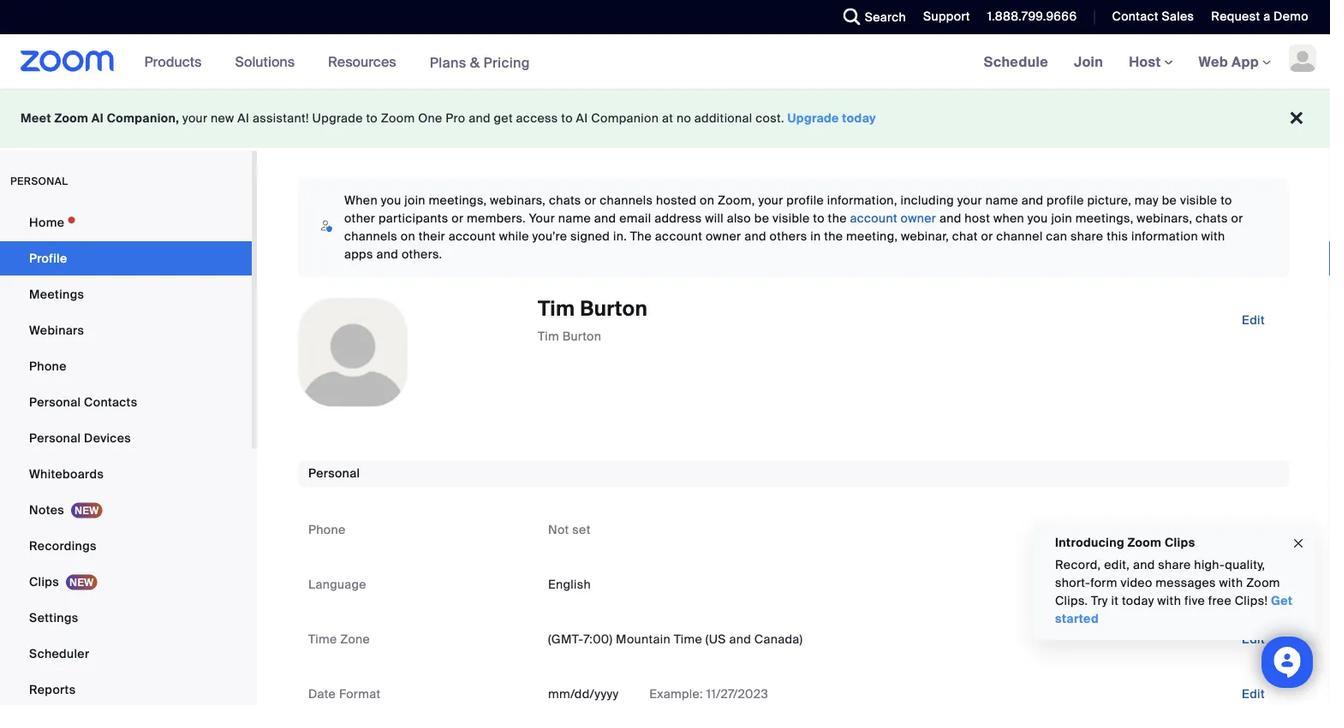 Task type: describe. For each thing, give the bounding box(es) containing it.
participants
[[379, 211, 448, 227]]

when
[[344, 193, 378, 209]]

no
[[677, 110, 691, 126]]

a
[[1264, 9, 1271, 24]]

user photo image
[[299, 299, 407, 407]]

plans & pricing
[[430, 53, 530, 71]]

edit for second edit 'button' from the bottom
[[1242, 632, 1265, 648]]

2 vertical spatial with
[[1158, 594, 1181, 609]]

0 vertical spatial name
[[986, 193, 1018, 209]]

edit for 1st edit 'button' from the top of the page
[[1242, 312, 1265, 328]]

1 edit button from the top
[[1228, 307, 1279, 334]]

signed
[[570, 229, 610, 245]]

personal devices link
[[0, 421, 252, 456]]

get started
[[1055, 594, 1293, 627]]

phone inside personal menu menu
[[29, 358, 67, 374]]

add phone number button
[[1147, 517, 1289, 544]]

2 tim from the top
[[538, 328, 559, 344]]

settings link
[[0, 601, 252, 636]]

3 edit button from the top
[[1228, 627, 1279, 654]]

messages
[[1156, 576, 1216, 591]]

share inside the and host when you join meetings, webinars, chats or channels on their account while you're signed in. the account owner and others in the meeting, webinar, chat or channel can share this information with apps and others.
[[1071, 229, 1104, 245]]

2 horizontal spatial your
[[957, 193, 982, 209]]

1 horizontal spatial phone
[[308, 523, 346, 538]]

zoom logo image
[[21, 51, 114, 72]]

not
[[548, 523, 569, 538]]

add
[[1160, 523, 1184, 538]]

webinar,
[[901, 229, 949, 245]]

companion,
[[107, 110, 179, 126]]

0 vertical spatial owner
[[901, 211, 936, 227]]

edit for 4th edit 'button' from the top of the page
[[1242, 687, 1265, 703]]

and up in.
[[594, 211, 616, 227]]

channels inside the and host when you join meetings, webinars, chats or channels on their account while you're signed in. the account owner and others in the meeting, webinar, chat or channel can share this information with apps and others.
[[344, 229, 397, 245]]

phone link
[[0, 349, 252, 384]]

notes
[[29, 502, 64, 518]]

in.
[[613, 229, 627, 245]]

get
[[1271, 594, 1293, 609]]

and inside the record, edit, and share high-quality, short-form video messages with zoom clips. try it today with five free clips!
[[1133, 558, 1155, 573]]

owner inside the and host when you join meetings, webinars, chats or channels on their account while you're signed in. the account owner and others in the meeting, webinar, chat or channel can share this information with apps and others.
[[706, 229, 741, 245]]

short-
[[1055, 576, 1091, 591]]

zoom,
[[718, 193, 755, 209]]

mountain
[[616, 632, 671, 648]]

and host when you join meetings, webinars, chats or channels on their account while you're signed in. the account owner and others in the meeting, webinar, chat or channel can share this information with apps and others.
[[344, 211, 1243, 263]]

join inside the and host when you join meetings, webinars, chats or channels on their account while you're signed in. the account owner and others in the meeting, webinar, chat or channel can share this information with apps and others.
[[1051, 211, 1072, 227]]

2 profile from the left
[[1047, 193, 1084, 209]]

0 horizontal spatial name
[[558, 211, 591, 227]]

clips!
[[1235, 594, 1268, 609]]

when you join meetings, webinars, chats or channels hosted on zoom, your profile information, including your name and profile picture, may be visible to other participants or members. your name and email address will also be visible to the
[[344, 193, 1232, 227]]

pricing
[[484, 53, 530, 71]]

host button
[[1129, 53, 1173, 71]]

personal devices
[[29, 430, 131, 446]]

you inside the and host when you join meetings, webinars, chats or channels on their account while you're signed in. the account owner and others in the meeting, webinar, chat or channel can share this information with apps and others.
[[1028, 211, 1048, 227]]

plans
[[430, 53, 466, 71]]

you're
[[532, 229, 567, 245]]

english
[[548, 577, 591, 593]]

zoom left one
[[381, 110, 415, 126]]

1 horizontal spatial account
[[655, 229, 703, 245]]

1 vertical spatial with
[[1219, 576, 1243, 591]]

1 tim from the top
[[538, 296, 575, 322]]

on inside the and host when you join meetings, webinars, chats or channels on their account while you're signed in. the account owner and others in the meeting, webinar, chat or channel can share this information with apps and others.
[[401, 229, 415, 245]]

and inside meet zoom ai companion, footer
[[469, 110, 491, 126]]

assistant!
[[253, 110, 309, 126]]

and up chat
[[940, 211, 962, 227]]

introducing
[[1055, 535, 1125, 551]]

started
[[1055, 612, 1099, 627]]

will
[[705, 211, 724, 227]]

language
[[308, 577, 367, 593]]

can
[[1046, 229, 1068, 245]]

today inside meet zoom ai companion, footer
[[842, 110, 876, 126]]

example: 11/27/2023
[[646, 687, 768, 703]]

meet zoom ai companion, your new ai assistant! upgrade to zoom one pro and get access to ai companion at no additional cost. upgrade today
[[21, 110, 876, 126]]

clips link
[[0, 565, 252, 600]]

account owner
[[850, 211, 936, 227]]

today inside the record, edit, and share high-quality, short-form video messages with zoom clips. try it today with five free clips!
[[1122, 594, 1154, 609]]

channel
[[996, 229, 1043, 245]]

channels inside when you join meetings, webinars, chats or channels hosted on zoom, your profile information, including your name and profile picture, may be visible to other participants or members. your name and email address will also be visible to the
[[600, 193, 653, 209]]

join inside when you join meetings, webinars, chats or channels hosted on zoom, your profile information, including your name and profile picture, may be visible to other participants or members. your name and email address will also be visible to the
[[405, 193, 426, 209]]

profile
[[29, 251, 67, 266]]

profile link
[[0, 242, 252, 276]]

request
[[1211, 9, 1260, 24]]

get
[[494, 110, 513, 126]]

1 profile from the left
[[787, 193, 824, 209]]

address
[[655, 211, 702, 227]]

personal contacts
[[29, 394, 137, 410]]

others.
[[402, 247, 442, 263]]

1 ai from the left
[[91, 110, 104, 126]]

account owner link
[[850, 211, 936, 227]]

whiteboards link
[[0, 457, 252, 492]]

free
[[1208, 594, 1232, 609]]

new
[[211, 110, 234, 126]]

solutions button
[[235, 34, 302, 89]]

products
[[144, 53, 202, 71]]

meet
[[21, 110, 51, 126]]

web app button
[[1199, 53, 1271, 71]]

try
[[1091, 594, 1108, 609]]

tim burton tim burton
[[538, 296, 648, 344]]

edit,
[[1104, 558, 1130, 573]]

webinars, inside the and host when you join meetings, webinars, chats or channels on their account while you're signed in. the account owner and others in the meeting, webinar, chat or channel can share this information with apps and others.
[[1137, 211, 1193, 227]]

companion
[[591, 110, 659, 126]]

chats inside when you join meetings, webinars, chats or channels hosted on zoom, your profile information, including your name and profile picture, may be visible to other participants or members. your name and email address will also be visible to the
[[549, 193, 581, 209]]

whiteboards
[[29, 466, 104, 482]]

at
[[662, 110, 673, 126]]

web
[[1199, 53, 1228, 71]]

(gmt-
[[548, 632, 583, 648]]

date
[[308, 687, 336, 703]]

cost.
[[756, 110, 784, 126]]

2 edit button from the top
[[1228, 572, 1279, 599]]

clips.
[[1055, 594, 1088, 609]]

while
[[499, 229, 529, 245]]

(gmt-7:00) mountain time (us and canada)
[[548, 632, 803, 648]]

personal menu menu
[[0, 206, 252, 706]]

hosted
[[656, 193, 697, 209]]

resources button
[[328, 34, 404, 89]]

support
[[923, 9, 970, 24]]

app
[[1232, 53, 1259, 71]]

join
[[1074, 53, 1103, 71]]

you inside when you join meetings, webinars, chats or channels hosted on zoom, your profile information, including your name and profile picture, may be visible to other participants or members. your name and email address will also be visible to the
[[381, 193, 401, 209]]



Task type: locate. For each thing, give the bounding box(es) containing it.
and right (us
[[729, 632, 751, 648]]

3 edit from the top
[[1242, 632, 1265, 648]]

1 time from the left
[[308, 632, 337, 648]]

product information navigation
[[132, 34, 543, 90]]

recordings
[[29, 538, 97, 554]]

tim
[[538, 296, 575, 322], [538, 328, 559, 344]]

webinars
[[29, 322, 84, 338]]

personal inside 'personal devices' link
[[29, 430, 81, 446]]

be right may
[[1162, 193, 1177, 209]]

1 vertical spatial visible
[[773, 211, 810, 227]]

1 horizontal spatial clips
[[1165, 535, 1195, 551]]

0 vertical spatial the
[[828, 211, 847, 227]]

0 horizontal spatial phone
[[29, 358, 67, 374]]

meeting,
[[846, 229, 898, 245]]

2 time from the left
[[674, 632, 702, 648]]

with right information
[[1202, 229, 1225, 245]]

your left new
[[183, 110, 208, 126]]

request a demo
[[1211, 9, 1309, 24]]

host
[[1129, 53, 1165, 71]]

1 horizontal spatial share
[[1158, 558, 1191, 573]]

name up when
[[986, 193, 1018, 209]]

0 vertical spatial be
[[1162, 193, 1177, 209]]

resources
[[328, 53, 396, 71]]

account down members.
[[449, 229, 496, 245]]

today
[[842, 110, 876, 126], [1122, 594, 1154, 609]]

clips
[[1165, 535, 1195, 551], [29, 574, 59, 590]]

0 horizontal spatial profile
[[787, 193, 824, 209]]

others
[[770, 229, 807, 245]]

contact sales
[[1112, 9, 1194, 24]]

1 horizontal spatial you
[[1028, 211, 1048, 227]]

meetings, up members.
[[429, 193, 487, 209]]

on up will
[[700, 193, 715, 209]]

personal for personal contacts
[[29, 394, 81, 410]]

1 vertical spatial personal
[[29, 430, 81, 446]]

personal
[[10, 175, 68, 188]]

1 vertical spatial owner
[[706, 229, 741, 245]]

close image
[[1292, 534, 1305, 554]]

meetings, inside when you join meetings, webinars, chats or channels hosted on zoom, your profile information, including your name and profile picture, may be visible to other participants or members. your name and email address will also be visible to the
[[429, 193, 487, 209]]

edit for third edit 'button' from the bottom of the page
[[1242, 577, 1265, 593]]

phone up the language
[[308, 523, 346, 538]]

1 horizontal spatial visible
[[1180, 193, 1218, 209]]

1 horizontal spatial chats
[[1196, 211, 1228, 227]]

edit user photo image
[[339, 345, 367, 361]]

1 vertical spatial clips
[[29, 574, 59, 590]]

2 edit from the top
[[1242, 577, 1265, 593]]

1 horizontal spatial join
[[1051, 211, 1072, 227]]

0 horizontal spatial owner
[[706, 229, 741, 245]]

webinars,
[[490, 193, 546, 209], [1137, 211, 1193, 227]]

4 edit from the top
[[1242, 687, 1265, 703]]

1 vertical spatial on
[[401, 229, 415, 245]]

join up can
[[1051, 211, 1072, 227]]

account down address
[[655, 229, 703, 245]]

phone inside button
[[1187, 523, 1225, 538]]

0 horizontal spatial webinars,
[[490, 193, 546, 209]]

clips inside personal menu menu
[[29, 574, 59, 590]]

and up video
[[1133, 558, 1155, 573]]

1 vertical spatial meetings,
[[1076, 211, 1134, 227]]

chats up information
[[1196, 211, 1228, 227]]

meetings link
[[0, 278, 252, 312]]

chats up the 'your' on the top of the page
[[549, 193, 581, 209]]

meetings, inside the and host when you join meetings, webinars, chats or channels on their account while you're signed in. the account owner and others in the meeting, webinar, chat or channel can share this information with apps and others.
[[1076, 211, 1134, 227]]

record, edit, and share high-quality, short-form video messages with zoom clips. try it today with five free clips!
[[1055, 558, 1280, 609]]

0 horizontal spatial you
[[381, 193, 401, 209]]

and right the apps
[[376, 247, 398, 263]]

profile up can
[[1047, 193, 1084, 209]]

their
[[419, 229, 445, 245]]

and left get
[[469, 110, 491, 126]]

visible up information
[[1180, 193, 1218, 209]]

the down information, at the top of page
[[828, 211, 847, 227]]

the inside the and host when you join meetings, webinars, chats or channels on their account while you're signed in. the account owner and others in the meeting, webinar, chat or channel can share this information with apps and others.
[[824, 229, 843, 245]]

personal for personal devices
[[29, 430, 81, 446]]

mm/dd/yyyy
[[548, 687, 619, 703]]

zoom up the edit,
[[1128, 535, 1162, 551]]

the
[[630, 229, 652, 245]]

1 vertical spatial you
[[1028, 211, 1048, 227]]

1 horizontal spatial ai
[[238, 110, 249, 126]]

chats
[[549, 193, 581, 209], [1196, 211, 1228, 227]]

1 horizontal spatial channels
[[600, 193, 653, 209]]

1 horizontal spatial webinars,
[[1137, 211, 1193, 227]]

personal inside "personal contacts" 'link'
[[29, 394, 81, 410]]

upgrade
[[312, 110, 363, 126], [788, 110, 839, 126]]

share right can
[[1071, 229, 1104, 245]]

today up information, at the top of page
[[842, 110, 876, 126]]

3 ai from the left
[[576, 110, 588, 126]]

upgrade down product information navigation on the top of page
[[312, 110, 363, 126]]

1 horizontal spatial today
[[1122, 594, 1154, 609]]

zoom inside the record, edit, and share high-quality, short-form video messages with zoom clips. try it today with five free clips!
[[1246, 576, 1280, 591]]

zoom
[[54, 110, 88, 126], [381, 110, 415, 126], [1128, 535, 1162, 551], [1246, 576, 1280, 591]]

five
[[1185, 594, 1205, 609]]

email
[[619, 211, 651, 227]]

0 vertical spatial meetings,
[[429, 193, 487, 209]]

0 horizontal spatial share
[[1071, 229, 1104, 245]]

the
[[828, 211, 847, 227], [824, 229, 843, 245]]

host
[[965, 211, 990, 227]]

webinars, up members.
[[490, 193, 546, 209]]

the right the in
[[824, 229, 843, 245]]

0 vertical spatial visible
[[1180, 193, 1218, 209]]

ai right new
[[238, 110, 249, 126]]

1 vertical spatial be
[[754, 211, 769, 227]]

join
[[405, 193, 426, 209], [1051, 211, 1072, 227]]

web app
[[1199, 53, 1259, 71]]

banner containing products
[[0, 34, 1330, 90]]

1 vertical spatial webinars,
[[1137, 211, 1193, 227]]

0 vertical spatial clips
[[1165, 535, 1195, 551]]

0 vertical spatial burton
[[580, 296, 648, 322]]

1 vertical spatial tim
[[538, 328, 559, 344]]

0 vertical spatial with
[[1202, 229, 1225, 245]]

form
[[1091, 576, 1118, 591]]

banner
[[0, 34, 1330, 90]]

picture,
[[1087, 193, 1132, 209]]

1 vertical spatial share
[[1158, 558, 1191, 573]]

1 vertical spatial the
[[824, 229, 843, 245]]

on down participants
[[401, 229, 415, 245]]

2 horizontal spatial account
[[850, 211, 898, 227]]

1 vertical spatial channels
[[344, 229, 397, 245]]

1 horizontal spatial be
[[1162, 193, 1177, 209]]

upgrade right cost.
[[788, 110, 839, 126]]

0 horizontal spatial time
[[308, 632, 337, 648]]

record,
[[1055, 558, 1101, 573]]

contact sales link
[[1099, 0, 1199, 34], [1112, 9, 1194, 24]]

additional
[[695, 110, 753, 126]]

settings
[[29, 610, 78, 626]]

0 vertical spatial chats
[[549, 193, 581, 209]]

quality,
[[1225, 558, 1265, 573]]

0 vertical spatial today
[[842, 110, 876, 126]]

2 horizontal spatial phone
[[1187, 523, 1225, 538]]

1.888.799.9666
[[987, 9, 1077, 24]]

webinars, up information
[[1137, 211, 1193, 227]]

7:00)
[[583, 632, 613, 648]]

meetings, down picture,
[[1076, 211, 1134, 227]]

chat
[[952, 229, 978, 245]]

and down also
[[745, 229, 767, 245]]

1 vertical spatial join
[[1051, 211, 1072, 227]]

1 horizontal spatial upgrade
[[788, 110, 839, 126]]

you up channel
[[1028, 211, 1048, 227]]

1.888.799.9666 button
[[975, 0, 1081, 34], [987, 9, 1077, 24]]

2 ai from the left
[[238, 110, 249, 126]]

on inside when you join meetings, webinars, chats or channels hosted on zoom, your profile information, including your name and profile picture, may be visible to other participants or members. your name and email address will also be visible to the
[[700, 193, 715, 209]]

apps
[[344, 247, 373, 263]]

1 horizontal spatial meetings,
[[1076, 211, 1134, 227]]

time
[[308, 632, 337, 648], [674, 632, 702, 648]]

visible up others
[[773, 211, 810, 227]]

0 horizontal spatial upgrade
[[312, 110, 363, 126]]

channels
[[600, 193, 653, 209], [344, 229, 397, 245]]

today down video
[[1122, 594, 1154, 609]]

2 vertical spatial personal
[[308, 466, 360, 482]]

meetings
[[29, 287, 84, 302]]

owner up webinar,
[[901, 211, 936, 227]]

notes link
[[0, 493, 252, 528]]

1 vertical spatial burton
[[562, 328, 602, 344]]

canada)
[[754, 632, 803, 648]]

0 horizontal spatial chats
[[549, 193, 581, 209]]

it
[[1111, 594, 1119, 609]]

other
[[344, 211, 375, 227]]

burton
[[580, 296, 648, 322], [562, 328, 602, 344]]

channels down 'other'
[[344, 229, 397, 245]]

1 horizontal spatial time
[[674, 632, 702, 648]]

1 vertical spatial name
[[558, 211, 591, 227]]

add phone number
[[1160, 523, 1275, 538]]

join up participants
[[405, 193, 426, 209]]

visible
[[1180, 193, 1218, 209], [773, 211, 810, 227]]

high-
[[1194, 558, 1225, 573]]

be right also
[[754, 211, 769, 227]]

with up free
[[1219, 576, 1243, 591]]

to down "resources" dropdown button
[[366, 110, 378, 126]]

0 horizontal spatial join
[[405, 193, 426, 209]]

the inside when you join meetings, webinars, chats or channels hosted on zoom, your profile information, including your name and profile picture, may be visible to other participants or members. your name and email address will also be visible to the
[[828, 211, 847, 227]]

1 horizontal spatial your
[[758, 193, 783, 209]]

meetings navigation
[[971, 34, 1330, 90]]

1 horizontal spatial profile
[[1047, 193, 1084, 209]]

be
[[1162, 193, 1177, 209], [754, 211, 769, 227]]

time zone
[[308, 632, 370, 648]]

name up signed
[[558, 211, 591, 227]]

0 horizontal spatial account
[[449, 229, 496, 245]]

0 horizontal spatial visible
[[773, 211, 810, 227]]

profile up the in
[[787, 193, 824, 209]]

0 vertical spatial on
[[700, 193, 715, 209]]

scheduler link
[[0, 637, 252, 672]]

0 horizontal spatial on
[[401, 229, 415, 245]]

account up meeting,
[[850, 211, 898, 227]]

channels up email
[[600, 193, 653, 209]]

0 vertical spatial personal
[[29, 394, 81, 410]]

0 horizontal spatial meetings,
[[429, 193, 487, 209]]

phone down webinars
[[29, 358, 67, 374]]

search button
[[831, 0, 911, 34]]

and up when
[[1022, 193, 1044, 209]]

4 edit button from the top
[[1228, 681, 1279, 706]]

ai left companion
[[576, 110, 588, 126]]

1 edit from the top
[[1242, 312, 1265, 328]]

example:
[[649, 687, 703, 703]]

1 vertical spatial chats
[[1196, 211, 1228, 227]]

time left (us
[[674, 632, 702, 648]]

reports
[[29, 682, 76, 698]]

1 horizontal spatial owner
[[901, 211, 936, 227]]

share up messages
[[1158, 558, 1191, 573]]

home
[[29, 215, 64, 230]]

zoom up clips!
[[1246, 576, 1280, 591]]

also
[[727, 211, 751, 227]]

time left zone
[[308, 632, 337, 648]]

0 horizontal spatial clips
[[29, 574, 59, 590]]

with down messages
[[1158, 594, 1181, 609]]

your right zoom,
[[758, 193, 783, 209]]

profile picture image
[[1289, 45, 1317, 72]]

clips up settings
[[29, 574, 59, 590]]

0 horizontal spatial ai
[[91, 110, 104, 126]]

1 horizontal spatial on
[[700, 193, 715, 209]]

0 vertical spatial join
[[405, 193, 426, 209]]

video
[[1121, 576, 1153, 591]]

1 vertical spatial today
[[1122, 594, 1154, 609]]

number
[[1228, 523, 1275, 538]]

your up 'host'
[[957, 193, 982, 209]]

0 horizontal spatial today
[[842, 110, 876, 126]]

0 horizontal spatial be
[[754, 211, 769, 227]]

chats inside the and host when you join meetings, webinars, chats or channels on their account while you're signed in. the account owner and others in the meeting, webinar, chat or channel can share this information with apps and others.
[[1196, 211, 1228, 227]]

phone right add on the bottom right
[[1187, 523, 1225, 538]]

1 upgrade from the left
[[312, 110, 363, 126]]

members.
[[467, 211, 526, 227]]

your inside meet zoom ai companion, footer
[[183, 110, 208, 126]]

0 vertical spatial share
[[1071, 229, 1104, 245]]

0 vertical spatial channels
[[600, 193, 653, 209]]

2 upgrade from the left
[[788, 110, 839, 126]]

solutions
[[235, 53, 295, 71]]

support link
[[911, 0, 975, 34], [923, 9, 970, 24]]

0 vertical spatial tim
[[538, 296, 575, 322]]

with inside the and host when you join meetings, webinars, chats or channels on their account while you're signed in. the account owner and others in the meeting, webinar, chat or channel can share this information with apps and others.
[[1202, 229, 1225, 245]]

information,
[[827, 193, 898, 209]]

home link
[[0, 206, 252, 240]]

clips up high-
[[1165, 535, 1195, 551]]

0 horizontal spatial your
[[183, 110, 208, 126]]

0 vertical spatial webinars,
[[490, 193, 546, 209]]

zoom right meet
[[54, 110, 88, 126]]

to up the in
[[813, 211, 825, 227]]

to right the access at top left
[[561, 110, 573, 126]]

zone
[[340, 632, 370, 648]]

phone
[[29, 358, 67, 374], [308, 523, 346, 538], [1187, 523, 1225, 538]]

get started link
[[1055, 594, 1293, 627]]

1 horizontal spatial name
[[986, 193, 1018, 209]]

your
[[183, 110, 208, 126], [758, 193, 783, 209], [957, 193, 982, 209]]

owner down will
[[706, 229, 741, 245]]

0 horizontal spatial channels
[[344, 229, 397, 245]]

share inside the record, edit, and share high-quality, short-form video messages with zoom clips. try it today with five free clips!
[[1158, 558, 1191, 573]]

meet zoom ai companion, footer
[[0, 89, 1330, 148]]

webinars link
[[0, 314, 252, 348]]

to right may
[[1221, 193, 1232, 209]]

you up participants
[[381, 193, 401, 209]]

ai left companion,
[[91, 110, 104, 126]]

date format
[[308, 687, 381, 703]]

or
[[585, 193, 597, 209], [452, 211, 464, 227], [1231, 211, 1243, 227], [981, 229, 993, 245]]

2 horizontal spatial ai
[[576, 110, 588, 126]]

webinars, inside when you join meetings, webinars, chats or channels hosted on zoom, your profile information, including your name and profile picture, may be visible to other participants or members. your name and email address will also be visible to the
[[490, 193, 546, 209]]

0 vertical spatial you
[[381, 193, 401, 209]]



Task type: vqa. For each thing, say whether or not it's contained in the screenshot.
Webinars, to the top
yes



